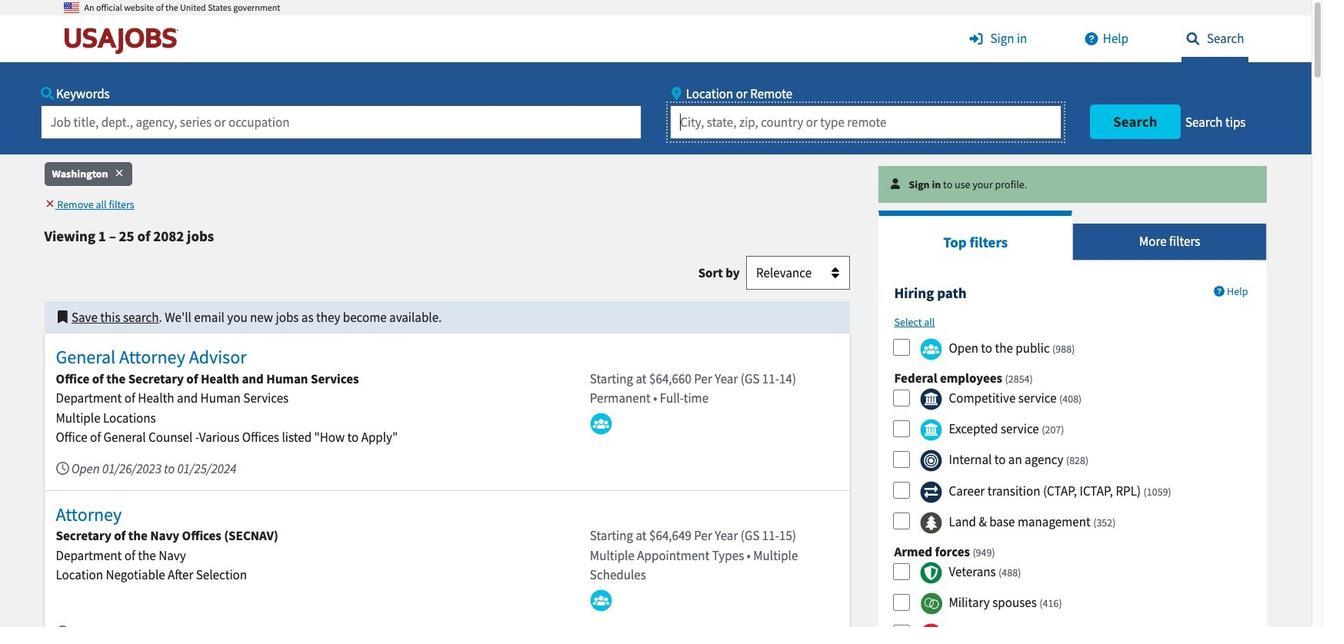 Task type: locate. For each thing, give the bounding box(es) containing it.
u.s. flag image
[[63, 0, 79, 15]]

tab list
[[879, 211, 1268, 261]]

career transition (ctap, ictap, rpl) image
[[920, 481, 943, 504]]

excepted service image
[[920, 420, 943, 442]]

header element
[[0, 0, 1312, 154]]

national guard & reserves image
[[920, 624, 943, 628]]

land & base management image
[[920, 512, 943, 534]]



Task type: describe. For each thing, give the bounding box(es) containing it.
competitive service image
[[920, 389, 943, 411]]

help image
[[1080, 32, 1103, 45]]

main navigation element
[[0, 15, 1312, 154]]

Job title, dept., agency, series or occupation text field
[[40, 105, 641, 139]]

veterans image
[[920, 562, 943, 585]]

remove all filters image
[[44, 199, 55, 210]]

job search image
[[1181, 32, 1204, 45]]

usajobs logo image
[[63, 27, 185, 55]]

hiring path help image
[[1214, 286, 1225, 297]]

City, state, zip, country or type remote text field
[[670, 105, 1061, 139]]

internal to an agency image
[[920, 450, 943, 473]]

military spouses image
[[920, 593, 943, 616]]

open to the public image
[[920, 338, 943, 361]]



